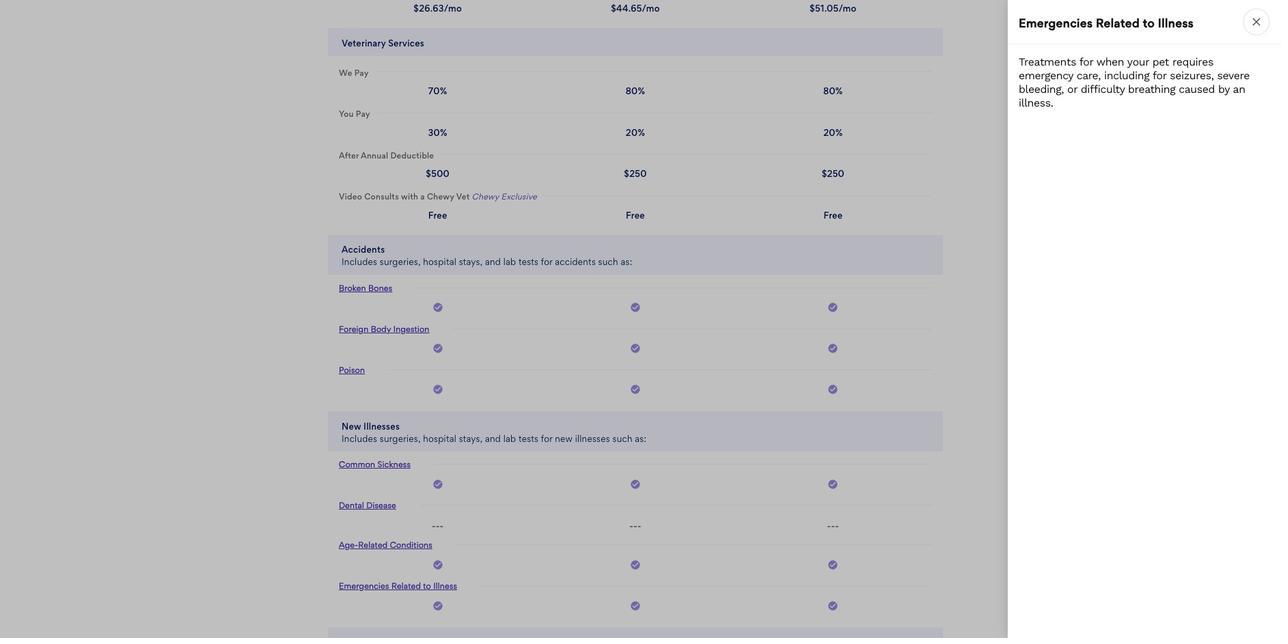 Task type: describe. For each thing, give the bounding box(es) containing it.
2 - from the left
[[436, 521, 440, 531]]

or
[[1068, 83, 1078, 96]]

caused
[[1179, 83, 1215, 96]]

accidents
[[342, 244, 385, 255]]

$ 26.63 /mo
[[414, 3, 462, 14]]

2 20% from the left
[[824, 127, 843, 138]]

1 80% from the left
[[626, 85, 645, 96]]

8 - from the left
[[831, 521, 835, 531]]

$ 44.65 /mo
[[611, 3, 660, 14]]

--- for third not included element from the right
[[432, 521, 444, 531]]

chewy
[[472, 192, 499, 202]]

1 $250 from the left
[[624, 168, 647, 179]]

pet
[[1153, 55, 1170, 68]]

emergencies related to illness
[[1019, 16, 1194, 30]]

51.05
[[815, 3, 839, 14]]

your
[[1128, 55, 1150, 68]]

accidents includes surgeries, hospital stays, and lab tests for accidents such as:
[[342, 244, 633, 267]]

when
[[1097, 55, 1125, 68]]

exclusive
[[501, 192, 537, 202]]

6 - from the left
[[638, 521, 642, 531]]

lab inside accidents includes surgeries, hospital stays, and lab tests for accidents such as:
[[504, 256, 516, 267]]

26.63
[[419, 3, 444, 14]]

9 - from the left
[[835, 521, 839, 531]]

requires
[[1173, 55, 1214, 68]]

for inside accidents includes surgeries, hospital stays, and lab tests for accidents such as:
[[541, 256, 553, 267]]

$ 51.05 /mo
[[810, 3, 857, 14]]

3 free from the left
[[824, 210, 843, 220]]

1 free from the left
[[428, 210, 447, 220]]

chewy exclusive
[[472, 192, 537, 202]]

such inside 'new illnesses includes surgeries, hospital stays, and lab tests for new illnesses such as:'
[[613, 433, 633, 444]]

lab inside 'new illnesses includes surgeries, hospital stays, and lab tests for new illnesses such as:'
[[504, 433, 516, 444]]

for inside 'new illnesses includes surgeries, hospital stays, and lab tests for new illnesses such as:'
[[541, 433, 553, 444]]

2 not included element from the left
[[630, 520, 642, 532]]

7 - from the left
[[828, 521, 832, 531]]

treatments for when your pet requires emergency care, including for seizures, severe bleeding, or difficulty breathing caused by an illness.
[[1019, 55, 1250, 109]]

surgeries, inside accidents includes surgeries, hospital stays, and lab tests for accidents such as:
[[380, 256, 421, 267]]

includes inside accidents includes surgeries, hospital stays, and lab tests for accidents such as:
[[342, 256, 377, 267]]

2 $250 from the left
[[822, 168, 845, 179]]

includes inside 'new illnesses includes surgeries, hospital stays, and lab tests for new illnesses such as:'
[[342, 433, 377, 444]]

difficulty
[[1081, 83, 1125, 96]]

emergencies related to illness dialog
[[1008, 0, 1282, 638]]

including
[[1105, 69, 1150, 82]]

for down pet
[[1153, 69, 1167, 82]]

5 - from the left
[[634, 521, 638, 531]]

$ for 26.63
[[414, 3, 419, 14]]

70%
[[428, 85, 447, 96]]

emergencies
[[1019, 16, 1093, 30]]

$ for 51.05
[[810, 3, 815, 14]]



Task type: locate. For each thing, give the bounding box(es) containing it.
2 horizontal spatial /mo
[[839, 3, 857, 14]]

--- for 3rd not included element from the left
[[828, 521, 839, 531]]

1 /mo from the left
[[444, 3, 462, 14]]

0 vertical spatial surgeries,
[[380, 256, 421, 267]]

seizures,
[[1170, 69, 1214, 82]]

1 vertical spatial and
[[485, 433, 501, 444]]

---
[[432, 521, 444, 531], [630, 521, 642, 531], [828, 521, 839, 531]]

80%
[[626, 85, 645, 96], [824, 85, 843, 96]]

4 - from the left
[[630, 521, 634, 531]]

includes down accidents
[[342, 256, 377, 267]]

not included element
[[432, 520, 444, 532], [630, 520, 642, 532], [828, 520, 839, 532]]

as:
[[621, 256, 633, 267], [635, 433, 647, 444]]

such right accidents
[[599, 256, 619, 267]]

2 horizontal spatial not included element
[[828, 520, 839, 532]]

stays, inside 'new illnesses includes surgeries, hospital stays, and lab tests for new illnesses such as:'
[[459, 433, 483, 444]]

1 horizontal spatial $250
[[822, 168, 845, 179]]

3 $ from the left
[[810, 3, 815, 14]]

1 not included element from the left
[[432, 520, 444, 532]]

0 vertical spatial such
[[599, 256, 619, 267]]

2 lab from the top
[[504, 433, 516, 444]]

tests inside accidents includes surgeries, hospital stays, and lab tests for accidents such as:
[[519, 256, 539, 267]]

$250
[[624, 168, 647, 179], [822, 168, 845, 179]]

0 vertical spatial and
[[485, 256, 501, 267]]

1 vertical spatial lab
[[504, 433, 516, 444]]

2 horizontal spatial $
[[810, 3, 815, 14]]

for left accidents
[[541, 256, 553, 267]]

1 horizontal spatial as:
[[635, 433, 647, 444]]

/mo for $ 51.05 /mo
[[839, 3, 857, 14]]

related
[[1096, 16, 1140, 30]]

veterinary
[[342, 37, 386, 48]]

1 tests from the top
[[519, 256, 539, 267]]

1 horizontal spatial ---
[[630, 521, 642, 531]]

2 includes from the top
[[342, 433, 377, 444]]

bleeding,
[[1019, 83, 1064, 96]]

severe
[[1218, 69, 1250, 82]]

0 vertical spatial tests
[[519, 256, 539, 267]]

20%
[[626, 127, 645, 138], [824, 127, 843, 138]]

tests left new
[[519, 433, 539, 444]]

1 vertical spatial includes
[[342, 433, 377, 444]]

44.65
[[617, 3, 642, 14]]

1 vertical spatial such
[[613, 433, 633, 444]]

1 lab from the top
[[504, 256, 516, 267]]

such right the illnesses
[[613, 433, 633, 444]]

as: right the illnesses
[[635, 433, 647, 444]]

illness
[[1158, 16, 1194, 30]]

new illnesses includes surgeries, hospital stays, and lab tests for new illnesses such as:
[[342, 421, 647, 444]]

illnesses
[[575, 433, 610, 444]]

3 not included element from the left
[[828, 520, 839, 532]]

1 horizontal spatial /mo
[[642, 3, 660, 14]]

lab
[[504, 256, 516, 267], [504, 433, 516, 444]]

1 vertical spatial tests
[[519, 433, 539, 444]]

new
[[342, 421, 361, 432]]

illnesses
[[364, 421, 400, 432]]

lab down 'chewy exclusive'
[[504, 256, 516, 267]]

1 20% from the left
[[626, 127, 645, 138]]

2 tests from the top
[[519, 433, 539, 444]]

surgeries,
[[380, 256, 421, 267], [380, 433, 421, 444]]

veterinary services
[[342, 37, 425, 48]]

0 horizontal spatial as:
[[621, 256, 633, 267]]

lab left new
[[504, 433, 516, 444]]

1 horizontal spatial not included element
[[630, 520, 642, 532]]

2 80% from the left
[[824, 85, 843, 96]]

0 vertical spatial stays,
[[459, 256, 483, 267]]

emergency
[[1019, 69, 1074, 82]]

1 vertical spatial stays,
[[459, 433, 483, 444]]

surgeries, inside 'new illnesses includes surgeries, hospital stays, and lab tests for new illnesses such as:'
[[380, 433, 421, 444]]

surgeries, down illnesses
[[380, 433, 421, 444]]

3 --- from the left
[[828, 521, 839, 531]]

2 horizontal spatial free
[[824, 210, 843, 220]]

breathing
[[1129, 83, 1176, 96]]

included image
[[432, 302, 443, 316], [432, 302, 443, 313], [630, 302, 641, 316], [630, 302, 641, 313], [828, 302, 839, 316], [828, 302, 839, 313], [432, 343, 443, 354], [432, 479, 443, 493], [630, 479, 641, 493], [432, 559, 443, 570], [630, 559, 641, 573], [630, 559, 641, 570], [828, 559, 839, 573], [828, 559, 839, 570], [432, 601, 443, 614], [432, 601, 443, 611], [630, 601, 641, 614], [828, 601, 839, 614], [828, 601, 839, 611]]

includes down the new
[[342, 433, 377, 444]]

accidents
[[555, 256, 596, 267]]

2 /mo from the left
[[642, 3, 660, 14]]

stays, inside accidents includes surgeries, hospital stays, and lab tests for accidents such as:
[[459, 256, 483, 267]]

2 surgeries, from the top
[[380, 433, 421, 444]]

2 $ from the left
[[611, 3, 617, 14]]

for left new
[[541, 433, 553, 444]]

0 horizontal spatial free
[[428, 210, 447, 220]]

30%
[[428, 127, 448, 138]]

and inside 'new illnesses includes surgeries, hospital stays, and lab tests for new illnesses such as:'
[[485, 433, 501, 444]]

0 horizontal spatial $
[[414, 3, 419, 14]]

hospital inside accidents includes surgeries, hospital stays, and lab tests for accidents such as:
[[423, 256, 457, 267]]

tests inside 'new illnesses includes surgeries, hospital stays, and lab tests for new illnesses such as:'
[[519, 433, 539, 444]]

2 hospital from the top
[[423, 433, 457, 444]]

care,
[[1077, 69, 1101, 82]]

by
[[1219, 83, 1230, 96]]

1 - from the left
[[432, 521, 436, 531]]

0 horizontal spatial 80%
[[626, 85, 645, 96]]

an
[[1234, 83, 1246, 96]]

hospital inside 'new illnesses includes surgeries, hospital stays, and lab tests for new illnesses such as:'
[[423, 433, 457, 444]]

tests left accidents
[[519, 256, 539, 267]]

0 horizontal spatial $250
[[624, 168, 647, 179]]

0 horizontal spatial ---
[[432, 521, 444, 531]]

as: right accidents
[[621, 256, 633, 267]]

0 horizontal spatial /mo
[[444, 3, 462, 14]]

$
[[414, 3, 419, 14], [611, 3, 617, 14], [810, 3, 815, 14]]

such
[[599, 256, 619, 267], [613, 433, 633, 444]]

3 /mo from the left
[[839, 3, 857, 14]]

1 surgeries, from the top
[[380, 256, 421, 267]]

/mo for $ 44.65 /mo
[[642, 3, 660, 14]]

illness.
[[1019, 96, 1054, 109]]

2 free from the left
[[626, 210, 645, 220]]

hospital
[[423, 256, 457, 267], [423, 433, 457, 444]]

1 hospital from the top
[[423, 256, 457, 267]]

1 $ from the left
[[414, 3, 419, 14]]

0 horizontal spatial not included element
[[432, 520, 444, 532]]

0 vertical spatial as:
[[621, 256, 633, 267]]

1 and from the top
[[485, 256, 501, 267]]

2 and from the top
[[485, 433, 501, 444]]

surgeries, down accidents
[[380, 256, 421, 267]]

--- for second not included element from left
[[630, 521, 642, 531]]

0 vertical spatial lab
[[504, 256, 516, 267]]

1 vertical spatial hospital
[[423, 433, 457, 444]]

1 stays, from the top
[[459, 256, 483, 267]]

$500
[[426, 168, 450, 179]]

0 vertical spatial hospital
[[423, 256, 457, 267]]

1 --- from the left
[[432, 521, 444, 531]]

1 horizontal spatial free
[[626, 210, 645, 220]]

as: inside 'new illnesses includes surgeries, hospital stays, and lab tests for new illnesses such as:'
[[635, 433, 647, 444]]

tests
[[519, 256, 539, 267], [519, 433, 539, 444]]

$ for 44.65
[[611, 3, 617, 14]]

such inside accidents includes surgeries, hospital stays, and lab tests for accidents such as:
[[599, 256, 619, 267]]

services
[[388, 37, 425, 48]]

new
[[555, 433, 573, 444]]

1 vertical spatial as:
[[635, 433, 647, 444]]

2 horizontal spatial ---
[[828, 521, 839, 531]]

as: inside accidents includes surgeries, hospital stays, and lab tests for accidents such as:
[[621, 256, 633, 267]]

2 stays, from the top
[[459, 433, 483, 444]]

and inside accidents includes surgeries, hospital stays, and lab tests for accidents such as:
[[485, 256, 501, 267]]

3 - from the left
[[440, 521, 444, 531]]

1 horizontal spatial $
[[611, 3, 617, 14]]

and
[[485, 256, 501, 267], [485, 433, 501, 444]]

close image
[[1250, 15, 1264, 29]]

/mo
[[444, 3, 462, 14], [642, 3, 660, 14], [839, 3, 857, 14]]

1 vertical spatial surgeries,
[[380, 433, 421, 444]]

-
[[432, 521, 436, 531], [436, 521, 440, 531], [440, 521, 444, 531], [630, 521, 634, 531], [634, 521, 638, 531], [638, 521, 642, 531], [828, 521, 832, 531], [831, 521, 835, 531], [835, 521, 839, 531]]

treatments
[[1019, 55, 1077, 68]]

included image
[[432, 343, 443, 357], [630, 343, 641, 357], [630, 343, 641, 354], [828, 343, 839, 357], [828, 343, 839, 354], [432, 384, 443, 398], [432, 384, 443, 395], [630, 384, 641, 398], [630, 384, 641, 395], [828, 384, 839, 398], [828, 384, 839, 395], [432, 479, 443, 490], [630, 479, 641, 490], [828, 479, 839, 493], [828, 479, 839, 490], [432, 559, 443, 573], [630, 601, 641, 611]]

/mo for $ 26.63 /mo
[[444, 3, 462, 14]]

2 --- from the left
[[630, 521, 642, 531]]

1 horizontal spatial 20%
[[824, 127, 843, 138]]

1 horizontal spatial 80%
[[824, 85, 843, 96]]

to
[[1143, 16, 1155, 30]]

includes
[[342, 256, 377, 267], [342, 433, 377, 444]]

stays,
[[459, 256, 483, 267], [459, 433, 483, 444]]

free
[[428, 210, 447, 220], [626, 210, 645, 220], [824, 210, 843, 220]]

1 includes from the top
[[342, 256, 377, 267]]

0 vertical spatial includes
[[342, 256, 377, 267]]

for
[[1080, 55, 1094, 68], [1153, 69, 1167, 82], [541, 256, 553, 267], [541, 433, 553, 444]]

0 horizontal spatial 20%
[[626, 127, 645, 138]]

for up care,
[[1080, 55, 1094, 68]]



Task type: vqa. For each thing, say whether or not it's contained in the screenshot.


